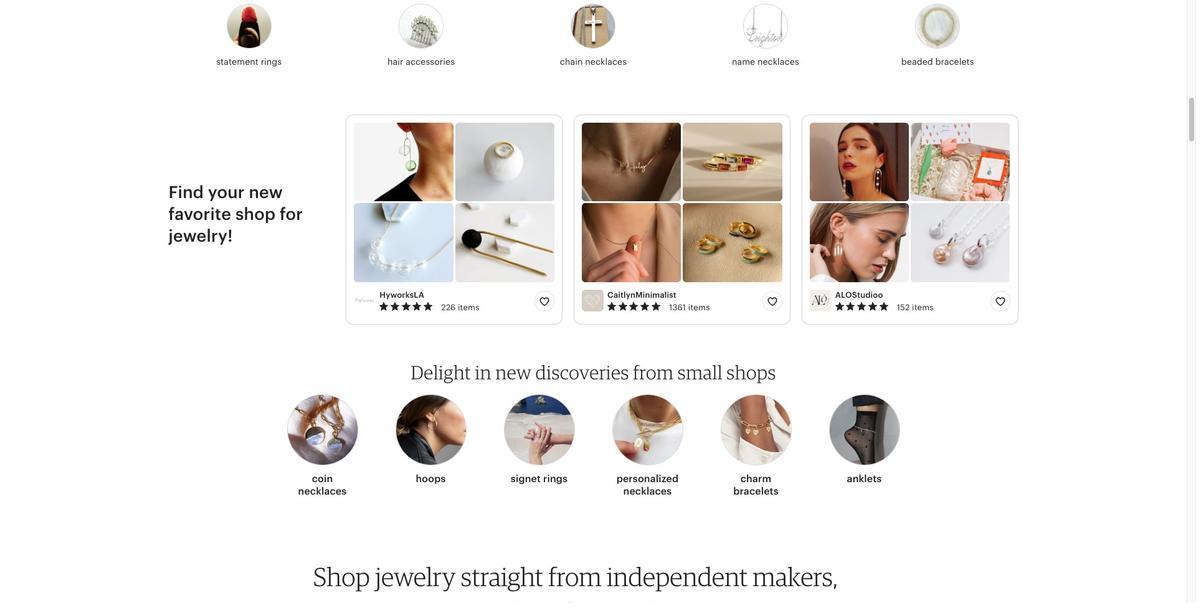 Task type: describe. For each thing, give the bounding box(es) containing it.
find your new favorite shop for jewelry!
[[169, 182, 303, 245]]

items for 152 items
[[912, 303, 934, 312]]

discoveries
[[536, 361, 629, 384]]

name necklaces image
[[743, 4, 788, 48]]

from inside shop jewelry straight from independent makers, now! from the well-crafted to the extra-special
[[548, 561, 602, 593]]

small
[[678, 361, 723, 384]]

items for 226 items
[[458, 303, 479, 312]]

rings for statement rings
[[261, 56, 282, 66]]

delight in new discoveries from small shops
[[411, 361, 776, 384]]

226 items
[[441, 303, 479, 312]]

chain necklaces
[[560, 56, 627, 66]]

personalized necklaces
[[617, 473, 679, 497]]

chain
[[560, 56, 583, 66]]

2 the from the left
[[639, 598, 676, 603]]

hair accessories image
[[399, 4, 444, 48]]

for
[[280, 204, 303, 224]]

1361 items
[[669, 303, 710, 312]]

name
[[732, 56, 755, 66]]

makers,
[[753, 561, 838, 593]]

beaded
[[901, 56, 933, 66]]

necklaces for chain
[[585, 56, 627, 66]]

statement
[[216, 56, 259, 66]]

find
[[169, 182, 204, 202]]

jewelry!
[[169, 226, 233, 245]]

226
[[441, 303, 456, 312]]

extra-
[[681, 598, 743, 603]]

coin necklaces link
[[287, 387, 358, 503]]

beaded bracelets image
[[915, 4, 960, 48]]

rings for signet rings
[[543, 473, 568, 485]]

in
[[475, 361, 492, 384]]

hair
[[388, 56, 403, 66]]

1361
[[669, 303, 686, 312]]

shop
[[313, 561, 370, 593]]

crafted
[[531, 598, 607, 603]]

charm bracelets
[[733, 473, 779, 497]]

to
[[612, 598, 634, 603]]

name necklaces
[[732, 56, 799, 66]]

bracelets for charm
[[733, 485, 779, 497]]

charm
[[741, 473, 771, 485]]

necklaces for name
[[757, 56, 799, 66]]

personalized
[[617, 473, 679, 485]]

hoops
[[416, 473, 446, 485]]

coin necklaces
[[298, 473, 347, 497]]

152
[[897, 303, 910, 312]]

independent
[[607, 561, 748, 593]]

straight
[[461, 561, 543, 593]]

chain necklaces image
[[571, 4, 616, 48]]

hoops link
[[395, 387, 466, 490]]



Task type: locate. For each thing, give the bounding box(es) containing it.
the
[[437, 598, 473, 603], [639, 598, 676, 603]]

shops
[[727, 361, 776, 384]]

beaded bracelets
[[901, 56, 974, 66]]

statement rings
[[216, 56, 282, 66]]

from
[[633, 361, 674, 384], [548, 561, 602, 593]]

1 horizontal spatial items
[[688, 303, 710, 312]]

new for in
[[496, 361, 531, 384]]

0 horizontal spatial rings
[[261, 56, 282, 66]]

caitlynminimalist
[[607, 290, 676, 299]]

1 items from the left
[[458, 303, 479, 312]]

bracelets
[[935, 56, 974, 66], [733, 485, 779, 497]]

items right 152
[[912, 303, 934, 312]]

bracelets down charm
[[733, 485, 779, 497]]

1 the from the left
[[437, 598, 473, 603]]

1 horizontal spatial bracelets
[[935, 56, 974, 66]]

signet
[[511, 473, 541, 485]]

from left "small"
[[633, 361, 674, 384]]

accessories
[[406, 56, 455, 66]]

0 horizontal spatial bracelets
[[733, 485, 779, 497]]

coin
[[312, 473, 333, 485]]

new up shop
[[249, 182, 283, 202]]

152 items
[[897, 303, 934, 312]]

0 horizontal spatial items
[[458, 303, 479, 312]]

rings
[[261, 56, 282, 66], [543, 473, 568, 485]]

necklaces down 'coin'
[[298, 485, 347, 497]]

items for 1361 items
[[688, 303, 710, 312]]

shop jewelry straight from independent makers, now! from the well-crafted to the extra-special
[[313, 561, 838, 603]]

1 vertical spatial new
[[496, 361, 531, 384]]

necklaces down personalized
[[623, 485, 672, 497]]

2 items from the left
[[688, 303, 710, 312]]

rings right signet
[[543, 473, 568, 485]]

personalized necklaces link
[[612, 387, 683, 503]]

statement rings image
[[227, 4, 271, 48]]

necklaces for personalized
[[623, 485, 672, 497]]

bracelets for beaded
[[935, 56, 974, 66]]

items
[[458, 303, 479, 312], [688, 303, 710, 312], [912, 303, 934, 312]]

necklaces inside personalized necklaces
[[623, 485, 672, 497]]

new inside find your new favorite shop for jewelry!
[[249, 182, 283, 202]]

rings right statement
[[261, 56, 282, 66]]

1 vertical spatial rings
[[543, 473, 568, 485]]

1 vertical spatial bracelets
[[733, 485, 779, 497]]

3 items from the left
[[912, 303, 934, 312]]

0 vertical spatial new
[[249, 182, 283, 202]]

necklaces
[[585, 56, 627, 66], [757, 56, 799, 66], [298, 485, 347, 497], [623, 485, 672, 497]]

delight
[[411, 361, 471, 384]]

now!
[[313, 598, 367, 603]]

necklaces right chain
[[585, 56, 627, 66]]

0 vertical spatial rings
[[261, 56, 282, 66]]

0 vertical spatial from
[[633, 361, 674, 384]]

from
[[372, 598, 432, 603]]

anklets link
[[829, 387, 900, 490]]

2 horizontal spatial items
[[912, 303, 934, 312]]

your
[[208, 182, 245, 202]]

0 horizontal spatial new
[[249, 182, 283, 202]]

1 vertical spatial from
[[548, 561, 602, 593]]

hyworksla
[[380, 290, 424, 299]]

jewelry
[[375, 561, 456, 593]]

1 horizontal spatial the
[[639, 598, 676, 603]]

shop
[[235, 204, 275, 224]]

new for your
[[249, 182, 283, 202]]

0 horizontal spatial from
[[548, 561, 602, 593]]

anklets
[[847, 473, 882, 485]]

1 horizontal spatial new
[[496, 361, 531, 384]]

necklaces for coin
[[298, 485, 347, 497]]

items right 1361 at right
[[688, 303, 710, 312]]

well-
[[478, 598, 531, 603]]

bracelets right beaded
[[935, 56, 974, 66]]

0 horizontal spatial the
[[437, 598, 473, 603]]

necklaces right "name"
[[757, 56, 799, 66]]

signet rings
[[511, 473, 568, 485]]

1 horizontal spatial rings
[[543, 473, 568, 485]]

hair accessories
[[388, 56, 455, 66]]

alostudioo
[[835, 290, 883, 299]]

favorite
[[169, 204, 231, 224]]

charm bracelets link
[[720, 387, 791, 503]]

the down independent
[[639, 598, 676, 603]]

the down jewelry
[[437, 598, 473, 603]]

0 vertical spatial bracelets
[[935, 56, 974, 66]]

new right in
[[496, 361, 531, 384]]

new
[[249, 182, 283, 202], [496, 361, 531, 384]]

items right 226
[[458, 303, 479, 312]]

signet rings link
[[504, 387, 575, 490]]

from up crafted
[[548, 561, 602, 593]]

1 horizontal spatial from
[[633, 361, 674, 384]]



Task type: vqa. For each thing, say whether or not it's contained in the screenshot.
personalized necklaces 'link'
yes



